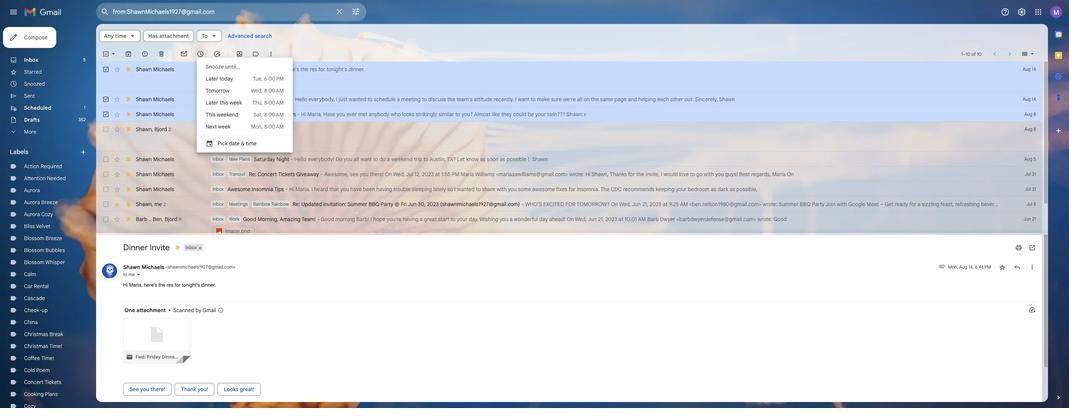Task type: locate. For each thing, give the bounding box(es) containing it.
0 horizontal spatial tickets
[[45, 380, 61, 386]]

re: for re: concert tickets giveaway - awesome, see you there! on wed, jul 12, 2023 at 1:55 pm maria williams  <mariaaawilliams@gmail.com> wrote: hi shawn, thanks for the invite, i would  love to go with you guys! best regards, maria on
[[249, 171, 256, 178]]

tonight's up 'just'
[[327, 66, 347, 73]]

1 cell from the top
[[211, 66, 1005, 88]]

0 horizontal spatial wanted
[[349, 96, 366, 103]]

search mail image
[[98, 5, 112, 19]]

2 inside shawn , bjord 2
[[169, 127, 171, 132]]

8:00 am for mon, 8:00 am
[[264, 124, 284, 130]]

fixes
[[556, 186, 567, 193]]

car rental link
[[24, 283, 49, 290]]

0 horizontal spatial res
[[167, 283, 173, 288]]

cell up same at right
[[211, 66, 1005, 88]]

velvet for bliss velvet
[[36, 223, 50, 230]]

wrote: down possible,
[[758, 216, 772, 223]]

10:01
[[625, 216, 637, 223]]

1 vertical spatial fwd: friday dinner.eml
[[136, 355, 185, 360]]

3 shawn michaels from the top
[[136, 111, 174, 118]]

breeze up cozy
[[41, 199, 58, 206]]

make
[[537, 96, 550, 103]]

jun
[[408, 201, 417, 208], [632, 201, 641, 208], [588, 216, 597, 223], [1024, 217, 1031, 222]]

wrote: inside cell
[[758, 216, 772, 223]]

0 vertical spatial with
[[704, 171, 714, 178]]

2 14 from the top
[[1032, 96, 1036, 102]]

gmail
[[203, 307, 216, 314]]

time! up poem
[[41, 356, 54, 362]]

christmas
[[24, 331, 48, 338], [24, 344, 48, 350]]

concert up cooking
[[24, 380, 43, 386]]

1 horizontal spatial summer
[[779, 201, 799, 208]]

schedule
[[374, 96, 396, 103]]

1 vertical spatial 31
[[1032, 187, 1036, 192]]

, for me
[[152, 201, 153, 208]]

0 vertical spatial later
[[206, 75, 218, 82]]

4 8:00 am from the top
[[264, 124, 284, 130]]

0 vertical spatial week
[[230, 99, 242, 106]]

10 right of
[[977, 51, 982, 57]]

3 8 from the top
[[1034, 202, 1036, 207]]

1 vertical spatial all
[[354, 156, 359, 163]]

dinner invite main content
[[96, 24, 1048, 409]]

week
[[230, 99, 242, 106], [218, 124, 231, 130]]

cell containing dinner invite
[[211, 66, 1005, 88]]

aurora link
[[24, 187, 40, 194]]

any time button
[[99, 30, 140, 42]]

8 row from the top
[[96, 197, 1042, 212]]

concert
[[258, 171, 277, 178], [24, 380, 43, 386]]

1 horizontal spatial party
[[812, 201, 825, 208]]

0 vertical spatial res
[[310, 66, 317, 73]]

mon,
[[251, 124, 263, 130], [948, 264, 958, 270]]

barb left ..
[[136, 216, 147, 223]]

one attachment •  scanned by gmail
[[123, 307, 216, 314]]

shawn michaels for we're a team - hello everybody, i just wanted to schedule a meeting to discuss the team's  attitude recently. i want to make sure we're all on the same page and  helping each other out. sincerely, shawn
[[136, 96, 174, 103]]

2 31 from the top
[[1032, 187, 1036, 192]]

breeze
[[41, 199, 58, 206], [46, 235, 62, 242]]

rental
[[34, 283, 49, 290]]

a left wonderful
[[510, 216, 513, 223]]

time!
[[49, 344, 62, 350], [41, 356, 54, 362]]

0 vertical spatial there!
[[370, 171, 384, 178]]

2 horizontal spatial good
[[774, 216, 787, 223]]

wishing
[[480, 216, 498, 223]]

williams
[[475, 171, 495, 178]]

at left 10:01
[[619, 216, 623, 223]]

1 horizontal spatial friday
[[238, 78, 252, 85]]

jul for who's excited for tomorrow? on wed, jun 21, 2023 at 9:25 am  <ben.nelson1980@gmail.com> wrote: summer bbq party join with google meet –  get ready for a sizzling feast, refreshing beverages,
[[1027, 202, 1033, 207]]

christmas up coffee time! link
[[24, 344, 48, 350]]

labels heading
[[10, 149, 80, 156]]

blossom for blossom breeze
[[24, 235, 44, 242]]

1 vertical spatial tonight's
[[182, 283, 200, 288]]

attention needed link
[[24, 175, 66, 182]]

workbook.py
[[225, 138, 256, 145]]

invite up <
[[150, 243, 170, 253]]

time! for coffee time!
[[41, 356, 54, 362]]

1 horizontal spatial here's
[[285, 66, 299, 73]]

8 for me
[[1034, 202, 1036, 207]]

you?
[[462, 111, 473, 118]]

aurora cozy
[[24, 211, 53, 218]]

8:00 am down dopplegangers
[[264, 124, 284, 130]]

2 bbq from the left
[[800, 201, 811, 208]]

shawn
[[136, 66, 152, 73], [136, 96, 152, 103], [719, 96, 735, 103], [136, 111, 152, 118], [567, 111, 582, 118], [136, 126, 152, 133], [136, 156, 152, 163], [532, 156, 548, 163], [136, 171, 152, 178], [136, 186, 152, 193], [136, 201, 152, 208], [123, 264, 140, 271]]

aurora down aurora link
[[24, 199, 40, 206]]

search
[[255, 33, 272, 39]]

having down fri
[[403, 216, 419, 223]]

later down "snooze"
[[206, 75, 218, 82]]

1 horizontal spatial time
[[246, 140, 256, 147]]

cell containing program
[[211, 126, 1005, 148]]

0 horizontal spatial plans
[[45, 392, 58, 398]]

dinner inside cell
[[227, 66, 243, 73]]

8:00 am down the 'thu, 8:00 am'
[[264, 112, 284, 118]]

here's up team
[[285, 66, 299, 73]]

add attachment to drive fwd: friday dinner.eml image
[[151, 350, 159, 358]]

regards,
[[751, 171, 771, 178]]

1 8:00 am from the top
[[264, 87, 284, 94]]

1 maria from the left
[[461, 171, 474, 178]]

attachment right has
[[159, 33, 189, 39]]

am right 10:01
[[638, 216, 646, 223]]

0 vertical spatial 31
[[1032, 172, 1036, 177]]

2 good from the left
[[321, 216, 334, 223]]

1 left of
[[961, 51, 963, 57]]

1 vertical spatial invite
[[150, 243, 170, 253]]

maria,
[[269, 66, 283, 73], [307, 111, 322, 118], [295, 186, 310, 193], [129, 283, 143, 288]]

tranquil
[[229, 172, 245, 177]]

1 jul 31 from the top
[[1025, 172, 1036, 177]]

2 later from the top
[[206, 99, 218, 106]]

1:55
[[441, 171, 450, 178]]

0 vertical spatial hello
[[295, 96, 307, 103]]

2 vertical spatial at
[[619, 216, 623, 223]]

inbox inside labels "navigation"
[[24, 57, 38, 63]]

blossom for blossom whisper
[[24, 259, 44, 266]]

your left day.
[[457, 216, 468, 223]]

1 horizontal spatial res
[[310, 66, 317, 73]]

know
[[466, 156, 479, 163]]

2 christmas from the top
[[24, 344, 48, 350]]

hi maria, here's the res for tonight's dinner. down <
[[123, 283, 216, 288]]

breeze up bubbles
[[46, 235, 62, 242]]

thu, 8:00 am
[[252, 99, 284, 106]]

inbox up starred link at the left
[[24, 57, 38, 63]]

tab list
[[1048, 24, 1069, 382]]

7 row from the top
[[96, 182, 1042, 197]]

breeze for blossom breeze
[[46, 235, 62, 242]]

velvet for petals velvet
[[242, 96, 255, 102]]

1 31 from the top
[[1032, 172, 1036, 177]]

fwd: down inbox dinner invite
[[225, 78, 236, 85]]

0 horizontal spatial your
[[457, 216, 468, 223]]

calm
[[24, 271, 36, 278]]

christmas for christmas time!
[[24, 344, 48, 350]]

jul 31 down aug 5 on the top right of page
[[1025, 172, 1036, 177]]

0 vertical spatial here's
[[285, 66, 299, 73]]

dinner.eml up wed, 8:00 am
[[254, 78, 279, 85]]

0 vertical spatial mon,
[[251, 124, 263, 130]]

all left on at right top
[[577, 96, 582, 103]]

3 8:00 am from the top
[[264, 112, 284, 118]]

1 horizontal spatial tonight's
[[327, 66, 347, 73]]

velvet right petals
[[242, 96, 255, 102]]

0 horizontal spatial there!
[[151, 386, 165, 393]]

0 horizontal spatial good
[[243, 216, 256, 223]]

on inside cell
[[567, 216, 574, 223]]

hello up giveaway
[[294, 156, 306, 163]]

1 vertical spatial dinner.
[[201, 283, 216, 288]]

1 horizontal spatial re:
[[293, 201, 300, 208]]

for inside cell
[[318, 66, 325, 73]]

cascade link
[[24, 295, 45, 302]]

3 aurora from the top
[[24, 211, 40, 218]]

2023 down keeping
[[650, 201, 661, 208]]

wanted right so at the left top of page
[[457, 186, 475, 193]]

delete image
[[158, 50, 165, 58]]

heard
[[314, 186, 328, 193]]

blossom for blossom bubbles
[[24, 247, 44, 254]]

week down this weekend
[[218, 124, 231, 130]]

2 horizontal spatial your
[[676, 186, 687, 193]]

14 for first row
[[1032, 66, 1036, 72]]

0 horizontal spatial time
[[115, 33, 127, 39]]

michaels for saturday night - hello everybody! do you all want to do a weekend trip to austin, tx? let  know as soon as possible (: shawn
[[153, 156, 174, 163]]

to right the trip
[[424, 156, 428, 163]]

hi right dopplegangers
[[301, 111, 306, 118]]

concert inside dinner invite main content
[[258, 171, 277, 178]]

<mariaaawilliams@gmail.com>
[[496, 171, 568, 178]]

1 14 from the top
[[1032, 66, 1036, 72]]

14 for second row from the top
[[1032, 96, 1036, 102]]

2 inside 'shawn , me 2'
[[163, 202, 166, 207]]

awesome
[[532, 186, 555, 193]]

go
[[696, 171, 703, 178]]

plans inside dinner invite main content
[[239, 157, 250, 162]]

1 up 352
[[84, 105, 86, 111]]

inbox up shawnmichaels1927@gmail.com
[[186, 245, 197, 251]]

hello right team
[[295, 96, 307, 103]]

tickets down night
[[278, 171, 295, 178]]

other
[[670, 96, 683, 103]]

attachment for has
[[159, 33, 189, 39]]

wrote: up insomnia.
[[569, 171, 584, 178]]

31 up jul 8
[[1032, 187, 1036, 192]]

5 inside labels "navigation"
[[83, 57, 86, 63]]

2 for me
[[163, 202, 166, 207]]

0 vertical spatial 8
[[1034, 112, 1036, 117]]

attachment inside has attachment button
[[159, 33, 189, 39]]

team's
[[457, 96, 473, 103]]

jul up jun 21
[[1027, 202, 1033, 207]]

2 blossom from the top
[[24, 247, 44, 254]]

1 vertical spatial plans
[[45, 392, 58, 398]]

0 vertical spatial 2
[[169, 127, 171, 132]]

1 blossom from the top
[[24, 235, 44, 242]]

0 vertical spatial friday
[[238, 78, 252, 85]]

blossom whisper
[[24, 259, 65, 266]]

0 horizontal spatial summer
[[347, 201, 367, 208]]

cell
[[211, 66, 1005, 88], [211, 126, 1005, 148], [211, 216, 1005, 238]]

a left sizzling
[[918, 201, 921, 208]]

sizzling
[[922, 201, 939, 208]]

5
[[83, 57, 86, 63], [1034, 157, 1036, 162]]

0 vertical spatial dinner
[[227, 66, 243, 73]]

friday left the tue,
[[238, 78, 252, 85]]

1 vertical spatial tickets
[[45, 380, 61, 386]]

velvet inside dinner invite main content
[[242, 96, 255, 102]]

row containing barb
[[96, 212, 1042, 242]]

re:
[[249, 171, 256, 178], [293, 201, 300, 208]]

blossom breeze
[[24, 235, 62, 242]]

christmas break
[[24, 331, 63, 338]]

3 good from the left
[[774, 216, 787, 223]]

jun left 21
[[1024, 217, 1031, 222]]

time inside snooze menu menu
[[246, 140, 256, 147]]

3 row from the top
[[96, 107, 1042, 122]]

snooze until…
[[206, 63, 240, 70]]

weekend inside snooze menu menu
[[217, 112, 238, 118]]

1 vertical spatial cell
[[211, 126, 1005, 148]]

6 shawn michaels from the top
[[136, 186, 174, 193]]

1 vertical spatial mon,
[[948, 264, 958, 270]]

snooze menu menu
[[197, 58, 293, 153]]

3 cell from the top
[[211, 216, 1005, 238]]

2 8:00 am from the top
[[264, 99, 284, 106]]

me up barb .. ben , bjord 9 at the left bottom
[[154, 201, 162, 208]]

advanced search options image
[[348, 4, 363, 19]]

me
[[154, 201, 162, 208], [128, 272, 135, 278]]

cold poem
[[24, 368, 50, 374]]

2 8 from the top
[[1034, 127, 1036, 132]]

1 horizontal spatial good
[[321, 216, 334, 223]]

download attachment fwd: friday dinner.eml image
[[137, 350, 145, 358]]

meeting
[[401, 96, 421, 103]]

0 vertical spatial having
[[376, 186, 392, 193]]

res down <
[[167, 283, 173, 288]]

2 vertical spatial aurora
[[24, 211, 40, 218]]

with right share
[[497, 186, 507, 193]]

1 inside labels "navigation"
[[84, 105, 86, 111]]

2 cell from the top
[[211, 126, 1005, 148]]

- right team!
[[317, 216, 320, 223]]

0 vertical spatial weekend
[[217, 112, 238, 118]]

am inside cell
[[638, 216, 646, 223]]

2 for bjord
[[169, 127, 171, 132]]

party left join
[[812, 201, 825, 208]]

with right go
[[704, 171, 714, 178]]

your down love
[[676, 186, 687, 193]]

rainbow
[[253, 202, 270, 207], [272, 202, 289, 207]]

mon, inside snooze menu menu
[[251, 124, 263, 130]]

wanted right 'just'
[[349, 96, 366, 103]]

dinner
[[227, 66, 243, 73], [123, 243, 148, 253]]

0 vertical spatial concert
[[258, 171, 277, 178]]

1 horizontal spatial mon,
[[948, 264, 958, 270]]

pick
[[218, 140, 228, 147]]

tickets down poem
[[45, 380, 61, 386]]

michaels for re: concert tickets giveaway - awesome, see you there! on wed, jul 12, 2023 at 1:55 pm maria williams  <mariaaawilliams@gmail.com> wrote: hi shawn, thanks for the invite, i would  love to go with you guys! best regards, maria on
[[153, 171, 174, 178]]

shawn,
[[592, 171, 609, 178]]

at left 1:55
[[435, 171, 440, 178]]

jun down tomorrow?
[[588, 216, 597, 223]]

for down shawn michaels < shawnmichaels1927@gmail.com >
[[175, 283, 180, 288]]

None checkbox
[[102, 66, 110, 73], [102, 111, 110, 118], [102, 126, 110, 133], [102, 156, 110, 163], [102, 66, 110, 73], [102, 111, 110, 118], [102, 126, 110, 133], [102, 156, 110, 163]]

1 horizontal spatial invite
[[245, 66, 257, 73]]

1 horizontal spatial dinner.eml
[[254, 78, 279, 85]]

inbox dinner invite
[[212, 66, 257, 73]]

2 aurora from the top
[[24, 199, 40, 206]]

0 horizontal spatial velvet
[[36, 223, 50, 230]]

image.png
[[225, 228, 250, 235]]

later left this
[[206, 99, 218, 106]]

mon, inside cell
[[948, 264, 958, 270]]

for up everybody,
[[318, 66, 325, 73]]

1 good from the left
[[243, 216, 256, 223]]

1 horizontal spatial concert
[[258, 171, 277, 178]]

1 vertical spatial blossom
[[24, 247, 44, 254]]

plans inside labels "navigation"
[[45, 392, 58, 398]]

excited
[[543, 201, 564, 208]]

bbq down been
[[369, 201, 379, 208]]

0 horizontal spatial mon,
[[251, 124, 263, 130]]

aurora cozy link
[[24, 211, 53, 218]]

having inside cell
[[403, 216, 419, 223]]

fwd: inside fwd: friday dinner.eml link
[[136, 355, 146, 360]]

1 vertical spatial me
[[128, 272, 135, 278]]

shawn michaels cell
[[123, 264, 235, 271]]

jun down recommends
[[632, 201, 641, 208]]

plans down "concert tickets" link
[[45, 392, 58, 398]]

to right the start
[[451, 216, 456, 223]]

aug 5
[[1024, 157, 1036, 162]]

0 horizontal spatial weekend
[[217, 112, 238, 118]]

week up 'scary' at the top left
[[230, 99, 242, 106]]

attachments image
[[939, 263, 946, 270]]

new
[[229, 157, 238, 162]]

1 vertical spatial 5
[[1034, 157, 1036, 162]]

2023 left 10:01
[[605, 216, 617, 223]]

re: concert tickets giveaway - awesome, see you there! on wed, jul 12, 2023 at 1:55 pm maria williams  <mariaaawilliams@gmail.com> wrote: hi shawn, thanks for the invite, i would  love to go with you guys! best regards, maria on
[[249, 171, 794, 178]]

1 aurora from the top
[[24, 187, 40, 194]]

re: for re: updated invitation: summer bbq party @ fri jun 30, 2023 (shawnmichaels1927@gmail.com) - who's excited for tomorrow? on wed, jun 21, 2023 at 9:25 am  <ben.nelson1980@gmail.com> wrote: summer bbq party join with google meet –  get ready for a sizzling feast, refreshing beverages,
[[293, 201, 300, 208]]

1 later from the top
[[206, 75, 218, 82]]

dinner up today
[[227, 66, 243, 73]]

None search field
[[96, 3, 366, 21]]

gmail image
[[24, 5, 65, 20]]

insomnia.
[[577, 186, 599, 193]]

21, down recommends
[[642, 201, 648, 208]]

report spam image
[[141, 50, 149, 58]]

plans for new plans
[[239, 157, 250, 162]]

mon, aug 14, 6:46 pm cell
[[948, 264, 991, 271]]

0 horizontal spatial party
[[381, 201, 393, 208]]

1 for 1 10 of 10
[[961, 51, 963, 57]]

1 vertical spatial week
[[218, 124, 231, 130]]

dinner invite
[[123, 243, 170, 253]]

1 shawn michaels from the top
[[136, 66, 174, 73]]

am right 9:25
[[680, 201, 688, 208]]

1 vertical spatial hello
[[294, 156, 306, 163]]

settings image
[[1017, 8, 1026, 17]]

<
[[166, 264, 168, 270]]

love
[[679, 171, 689, 178]]

velvet inside labels "navigation"
[[36, 223, 50, 230]]

0 horizontal spatial maria
[[461, 171, 474, 178]]

rainbow down "tips"
[[272, 202, 289, 207]]

3 blossom from the top
[[24, 259, 44, 266]]

0 horizontal spatial am
[[638, 216, 646, 223]]

later for later this week
[[206, 99, 218, 106]]

1 party from the left
[[381, 201, 393, 208]]

weekend down this
[[217, 112, 238, 118]]

row
[[96, 62, 1042, 92], [96, 92, 1042, 107], [96, 107, 1042, 122], [96, 122, 1042, 152], [96, 152, 1042, 167], [96, 167, 1042, 182], [96, 182, 1042, 197], [96, 197, 1042, 212], [96, 212, 1042, 242]]

fwd: friday dinner.eml up wed, 8:00 am
[[225, 78, 279, 85]]

all up see
[[354, 156, 359, 163]]

Not starred checkbox
[[999, 264, 1006, 271]]

add all to drive image
[[1029, 307, 1036, 314]]

inbox button
[[184, 245, 198, 251]]

jul 31 up jul 8
[[1025, 187, 1036, 192]]

1 vertical spatial aug 8
[[1025, 127, 1036, 132]]

party left @
[[381, 201, 393, 208]]

inbox up later today
[[212, 66, 224, 72]]

0 vertical spatial cell
[[211, 66, 1005, 88]]

cell for ,
[[211, 216, 1005, 238]]

aug 14
[[1023, 66, 1036, 72], [1023, 96, 1036, 102]]

1 vertical spatial with
[[497, 186, 507, 193]]

0 vertical spatial attachment
[[159, 33, 189, 39]]

check-up
[[24, 307, 48, 314]]

of
[[972, 51, 976, 57]]

date
[[229, 140, 240, 147]]

tickets
[[278, 171, 295, 178], [45, 380, 61, 386]]

keeping
[[656, 186, 675, 193]]

soon
[[487, 156, 499, 163]]

1 inside dinner invite main content
[[961, 51, 963, 57]]

breeze for aurora breeze
[[41, 199, 58, 206]]

2 jul 31 from the top
[[1025, 187, 1036, 192]]

i left hope
[[371, 216, 372, 223]]

1 horizontal spatial bbq
[[800, 201, 811, 208]]

wed, inside snooze menu menu
[[251, 87, 263, 94]]

friday right download attachment fwd: friday dinner.eml icon
[[147, 355, 161, 360]]

- right giveaway
[[320, 171, 323, 178]]

0 horizontal spatial want
[[360, 156, 372, 163]]

0 horizontal spatial 5
[[83, 57, 86, 63]]

1 horizontal spatial hi maria, here's the res for tonight's dinner.
[[262, 66, 365, 73]]

8:00 am
[[264, 87, 284, 94], [264, 99, 284, 106], [264, 112, 284, 118], [264, 124, 284, 130]]

main menu image
[[9, 8, 18, 17]]

>
[[233, 264, 235, 270]]

christmas for christmas break
[[24, 331, 48, 338]]

cell for 2
[[211, 126, 1005, 148]]

0 horizontal spatial re:
[[249, 171, 256, 178]]

9 row from the top
[[96, 212, 1042, 242]]

a
[[273, 96, 276, 103], [397, 96, 400, 103], [387, 156, 390, 163], [918, 201, 921, 208], [420, 216, 423, 223], [510, 216, 513, 223]]

2 vertical spatial cell
[[211, 216, 1005, 238]]

31 down aug 5 on the top right of page
[[1032, 172, 1036, 177]]

giveaway
[[296, 171, 319, 178]]

0 vertical spatial fwd:
[[225, 78, 236, 85]]

0 vertical spatial plans
[[239, 157, 250, 162]]

0 vertical spatial bjord
[[154, 126, 167, 133]]

shawn michaels for inbox awesome insomnia tips - hi maria, i heard that you have been having trouble sleeping lately so i  wanted to share with you some awesome fixes for insomnia. the cdc  recommends keeping your bedroom as dark as possible,
[[136, 186, 174, 193]]

1 vertical spatial aurora
[[24, 199, 40, 206]]

0 horizontal spatial barb
[[136, 216, 147, 223]]

1 aug 8 from the top
[[1025, 112, 1036, 117]]

2 horizontal spatial at
[[663, 201, 668, 208]]

2 row from the top
[[96, 92, 1042, 107]]

1 horizontal spatial weekend
[[391, 156, 413, 163]]

recommends
[[623, 186, 654, 193]]

8 for bjord
[[1034, 127, 1036, 132]]

action
[[24, 163, 39, 170]]

5 row from the top
[[96, 152, 1042, 167]]

the inside cell
[[301, 66, 308, 73]]

4 shawn michaels from the top
[[136, 156, 174, 163]]

tonight's inside cell
[[327, 66, 347, 73]]

for right fixes
[[569, 186, 576, 193]]

mon, aug 14, 6:46 pm
[[948, 264, 991, 270]]

your inside cell
[[457, 216, 468, 223]]

5 shawn michaels from the top
[[136, 171, 174, 178]]

inbox up next week
[[212, 112, 224, 117]]

time inside dropdown button
[[115, 33, 127, 39]]

cell containing good morning, amazing team!
[[211, 216, 1005, 238]]

re: updated invitation: summer bbq party @ fri jun 30, 2023 (shawnmichaels1927@gmail.com) - who's excited for tomorrow? on wed, jun 21, 2023 at 9:25 am  <ben.nelson1980@gmail.com> wrote: summer bbq party join with google meet –  get ready for a sizzling feast, refreshing beverages,
[[293, 201, 1007, 208]]

we're
[[563, 96, 576, 103]]

attachment for one
[[136, 307, 166, 314]]

aurora up "bliss"
[[24, 211, 40, 218]]

6:46 pm
[[975, 264, 991, 270]]

1 horizontal spatial having
[[403, 216, 419, 223]]

0 horizontal spatial here's
[[144, 283, 157, 288]]

aurora down attention
[[24, 187, 40, 194]]

wed, up we're
[[251, 87, 263, 94]]

inbox inside inbox awesome insomnia tips - hi maria, i heard that you have been having trouble sleeping lately so i  wanted to share with you some awesome fixes for insomnia. the cdc  recommends keeping your bedroom as dark as possible,
[[212, 187, 224, 192]]

aurora breeze
[[24, 199, 58, 206]]

2 vertical spatial wrote:
[[758, 216, 772, 223]]

dinner.eml inside cell
[[254, 78, 279, 85]]

concert inside labels "navigation"
[[24, 380, 43, 386]]

jul down aug 5 on the top right of page
[[1025, 172, 1031, 177]]

attitude
[[474, 96, 492, 103]]

your
[[535, 111, 546, 118], [676, 186, 687, 193], [457, 216, 468, 223]]

0 vertical spatial 5
[[83, 57, 86, 63]]

2 shawn michaels from the top
[[136, 96, 174, 103]]

None checkbox
[[102, 50, 110, 58], [102, 96, 110, 103], [102, 171, 110, 178], [102, 186, 110, 193], [102, 201, 110, 208], [102, 216, 110, 223], [102, 50, 110, 58], [102, 96, 110, 103], [102, 171, 110, 178], [102, 186, 110, 193], [102, 201, 110, 208], [102, 216, 110, 223]]

0 vertical spatial dinner.eml
[[254, 78, 279, 85]]

2 vertical spatial 8
[[1034, 202, 1036, 207]]

1 christmas from the top
[[24, 331, 48, 338]]

so
[[447, 186, 453, 193]]

time! for christmas time!
[[49, 344, 62, 350]]



Task type: vqa. For each thing, say whether or not it's contained in the screenshot.


Task type: describe. For each thing, give the bounding box(es) containing it.
advanced
[[228, 33, 253, 39]]

2023 right 30,
[[427, 201, 439, 208]]

inbox left work
[[212, 217, 224, 222]]

this
[[206, 112, 216, 118]]

1 for 1
[[84, 105, 86, 111]]

show details image
[[136, 273, 141, 277]]

aurora breeze link
[[24, 199, 58, 206]]

to left make
[[531, 96, 536, 103]]

whisper
[[45, 259, 65, 266]]

scary clones
[[229, 112, 256, 117]]

2 rainbow from the left
[[272, 202, 289, 207]]

inbox link
[[24, 57, 38, 63]]

google
[[848, 201, 866, 208]]

1 vertical spatial wanted
[[457, 186, 475, 193]]

1 horizontal spatial barb
[[647, 216, 659, 223]]

1 8 from the top
[[1034, 112, 1036, 117]]

as right dark
[[730, 186, 735, 193]]

some
[[518, 186, 531, 193]]

1 vertical spatial here's
[[144, 283, 157, 288]]

possible,
[[737, 186, 758, 193]]

calm link
[[24, 271, 36, 278]]

tue,
[[253, 75, 263, 82]]

2 party from the left
[[812, 201, 825, 208]]

tickets inside dinner invite main content
[[278, 171, 295, 178]]

support image
[[1001, 8, 1010, 17]]

inbox left 'meetings'
[[212, 202, 224, 207]]

here's inside cell
[[285, 66, 299, 73]]

0 vertical spatial hi maria, here's the res for tonight's dinner.
[[262, 66, 365, 73]]

8:00 am for wed, 8:00 am
[[264, 87, 284, 94]]

action required link
[[24, 163, 62, 170]]

you inside see you there! button
[[140, 386, 149, 393]]

jul left the 12,
[[406, 171, 413, 178]]

inbox inside button
[[186, 245, 197, 251]]

beverages,
[[981, 201, 1007, 208]]

- left who's
[[521, 201, 524, 208]]

aurora for aurora link
[[24, 187, 40, 194]]

1 row from the top
[[96, 62, 1042, 92]]

maria, left have
[[307, 111, 322, 118]]

out.
[[685, 96, 694, 103]]

0 horizontal spatial invite
[[150, 243, 170, 253]]

looks great!
[[224, 386, 255, 393]]

0 vertical spatial fwd: friday dinner.eml
[[225, 78, 279, 85]]

- right dopplegangers
[[297, 111, 300, 118]]

for right ready
[[910, 201, 916, 208]]

- right night
[[291, 156, 293, 163]]

wed, down for
[[575, 216, 587, 223]]

res inside cell
[[310, 66, 317, 73]]

1 horizontal spatial at
[[619, 216, 623, 223]]

move to inbox image
[[236, 50, 243, 58]]

looks great! button
[[218, 383, 261, 396]]

needed
[[47, 175, 66, 182]]

jun right fri
[[408, 201, 417, 208]]

friday inside cell
[[238, 78, 252, 85]]

there! inside button
[[151, 386, 165, 393]]

cold
[[24, 368, 35, 374]]

looks
[[224, 386, 239, 393]]

dark
[[718, 186, 728, 193]]

a left team
[[273, 96, 276, 103]]

toggle split pane mode image
[[1021, 50, 1029, 58]]

2 aug 14 from the top
[[1023, 96, 1036, 102]]

michaels for inbox awesome insomnia tips - hi maria, i heard that you have been having trouble sleeping lately so i  wanted to share with you some awesome fixes for insomnia. the cdc  recommends keeping your bedroom as dark as possible,
[[153, 186, 174, 193]]

fwd: friday dinner.eml link
[[123, 319, 191, 364]]

archive image
[[125, 50, 132, 58]]

just
[[339, 96, 347, 103]]

jul for hi maria, i heard that you have been having trouble sleeping lately so i  wanted to share with you some awesome fixes for insomnia. the cdc  recommends keeping your bedroom as dark as possible,
[[1025, 187, 1031, 192]]

thanks
[[610, 171, 627, 178]]

compose
[[24, 34, 47, 41]]

shawn michaels for re: concert tickets giveaway - awesome, see you there! on wed, jul 12, 2023 at 1:55 pm maria williams  <mariaaawilliams@gmail.com> wrote: hi shawn, thanks for the invite, i would  love to go with you guys! best regards, maria on
[[136, 171, 174, 178]]

- inside cell
[[317, 216, 320, 223]]

i left 'just'
[[336, 96, 338, 103]]

4 row from the top
[[96, 122, 1042, 152]]

wed, up 10:01
[[619, 201, 631, 208]]

1 vertical spatial 21,
[[598, 216, 604, 223]]

christmas time! link
[[24, 344, 62, 350]]

0 vertical spatial at
[[435, 171, 440, 178]]

1 vertical spatial bjord
[[165, 216, 177, 223]]

hi right "tips"
[[289, 186, 294, 193]]

team!
[[302, 216, 316, 223]]

0 vertical spatial 21,
[[642, 201, 648, 208]]

1 bbq from the left
[[369, 201, 379, 208]]

shawn michaels for saturday night - hello everybody! do you all want to do a weekend trip to austin, tx? let  know as soon as possible (: shawn
[[136, 156, 174, 163]]

1 horizontal spatial all
[[577, 96, 582, 103]]

wonderful
[[514, 216, 538, 223]]

anybody
[[369, 111, 389, 118]]

a left great at left bottom
[[420, 216, 423, 223]]

ben
[[153, 216, 162, 223]]

sincerely,
[[695, 96, 718, 103]]

thank you! button
[[175, 383, 215, 396]]

get
[[885, 201, 893, 208]]

0 vertical spatial wrote:
[[569, 171, 584, 178]]

shawn michaels for dopplegangers - hi maria, have you ever met anybody who looks strikingly similar to you?  almost like they could be your twin??? shawn x
[[136, 111, 174, 118]]

on down cdc
[[611, 201, 618, 208]]

- right team
[[291, 96, 294, 103]]

- right "tips"
[[285, 186, 288, 193]]

0 horizontal spatial dinner
[[123, 243, 148, 253]]

1 vertical spatial dinner.eml
[[162, 355, 185, 360]]

inbox left 'new'
[[212, 157, 224, 162]]

labels image
[[252, 50, 260, 58]]

2023 right the 12,
[[422, 171, 434, 178]]

a left meeting
[[397, 96, 400, 103]]

31 for hi maria, i heard that you have been having trouble sleeping lately so i  wanted to share with you some awesome fixes for insomnia. the cdc  recommends keeping your bedroom as dark as possible,
[[1032, 187, 1036, 192]]

refreshing
[[955, 201, 980, 208]]

1 horizontal spatial there!
[[370, 171, 384, 178]]

1 rainbow from the left
[[253, 202, 270, 207]]

8:00 am for thu, 8:00 am
[[264, 99, 284, 106]]

i right invite,
[[661, 171, 662, 178]]

, for bjord
[[152, 126, 153, 133]]

me inside row
[[154, 201, 162, 208]]

next week
[[206, 124, 231, 130]]

aurora for aurora breeze
[[24, 199, 40, 206]]

(shawnmichaels1927@gmail.com)
[[440, 201, 520, 208]]

advanced search
[[228, 33, 272, 39]]

0 horizontal spatial tonight's
[[182, 283, 200, 288]]

i inside cell
[[371, 216, 372, 223]]

14,
[[969, 264, 974, 270]]

1 vertical spatial want
[[360, 156, 372, 163]]

rainbow rainbow
[[253, 202, 289, 207]]

later for later today
[[206, 75, 218, 82]]

attention needed
[[24, 175, 66, 182]]

jul 31 for on
[[1025, 172, 1036, 177]]

as left soon
[[480, 156, 485, 163]]

to left do
[[373, 156, 378, 163]]

aug inside mon, aug 14, 6:46 pm cell
[[959, 264, 967, 270]]

inbox inside inbox dinner invite
[[212, 66, 224, 72]]

1 summer from the left
[[347, 201, 367, 208]]

saturday night - hello everybody! do you all want to do a weekend trip to austin, tx? let  know as soon as possible (: shawn
[[254, 156, 548, 163]]

action required
[[24, 163, 62, 170]]

inbox down tomorrow
[[212, 96, 224, 102]]

2 summer from the left
[[779, 201, 799, 208]]

share
[[482, 186, 495, 193]]

aurora for aurora cozy
[[24, 211, 40, 218]]

bubbles
[[46, 247, 65, 254]]

to left share
[[476, 186, 481, 193]]

maria, down giveaway
[[295, 186, 310, 193]]

i right so at the left top of page
[[454, 186, 456, 193]]

1 horizontal spatial am
[[680, 201, 688, 208]]

Search mail text field
[[113, 8, 330, 16]]

as right soon
[[500, 156, 505, 163]]

sent link
[[24, 93, 35, 99]]

i left the 'heard'
[[311, 186, 313, 193]]

start
[[438, 216, 449, 223]]

not starred image
[[999, 264, 1006, 271]]

add to tasks image
[[213, 50, 221, 58]]

updated
[[301, 201, 322, 208]]

2 maria from the left
[[772, 171, 786, 178]]

snooze image
[[197, 50, 204, 58]]

insomnia
[[252, 186, 273, 193]]

1 vertical spatial wrote:
[[763, 201, 778, 208]]

on right regards,
[[787, 171, 794, 178]]

night
[[277, 156, 289, 163]]

guys!
[[725, 171, 738, 178]]

..
[[149, 216, 151, 223]]

to left go
[[690, 171, 695, 178]]

0 vertical spatial invite
[[245, 66, 257, 73]]

2 vertical spatial ,
[[162, 216, 163, 223]]

petals
[[229, 96, 241, 102]]

ready
[[895, 201, 908, 208]]

clear search image
[[332, 4, 347, 19]]

sat, 8:00 am
[[254, 112, 284, 118]]

labels
[[10, 149, 28, 156]]

michaels for we're a team - hello everybody, i just wanted to schedule a meeting to discuss the team's  attitude recently. i want to make sure we're all on the same page and  helping each other out. sincerely, shawn
[[153, 96, 174, 103]]

inbox down this weekend
[[212, 127, 224, 132]]

i right "recently." at the top of the page
[[515, 96, 517, 103]]

message image
[[127, 355, 133, 361]]

christmas break link
[[24, 331, 63, 338]]

on down do
[[385, 171, 392, 178]]

next
[[206, 124, 217, 130]]

0 horizontal spatial me
[[128, 272, 135, 278]]

to left schedule
[[368, 96, 372, 103]]

morning,
[[258, 216, 279, 223]]

pm
[[452, 171, 459, 178]]

5 inside row
[[1034, 157, 1036, 162]]

hi down to me
[[123, 283, 128, 288]]

has attachment
[[148, 33, 189, 39]]

more
[[24, 129, 36, 136]]

bliss velvet link
[[24, 223, 50, 230]]

work
[[229, 217, 239, 222]]

pick date & time
[[218, 140, 256, 147]]

2 10 from the left
[[977, 51, 982, 57]]

0 vertical spatial dinner.
[[349, 66, 365, 73]]

snoozed link
[[24, 81, 45, 87]]

8:00 am for sat, 8:00 am
[[264, 112, 284, 118]]

weekend inside row
[[391, 156, 413, 163]]

wed, down saturday night - hello everybody! do you all want to do a weekend trip to austin, tx? let  know as soon as possible (: shawn
[[393, 171, 405, 178]]

1 10 from the left
[[966, 51, 970, 57]]

labels navigation
[[0, 24, 96, 409]]

to inside cell
[[451, 216, 456, 223]]

hi up "tue, 6:00 pm"
[[262, 66, 267, 73]]

possible
[[507, 156, 526, 163]]

like
[[492, 111, 500, 118]]

blossom breeze link
[[24, 235, 62, 242]]

thank you!
[[181, 386, 208, 393]]

1 vertical spatial at
[[663, 201, 668, 208]]

twin???
[[547, 111, 565, 118]]

1 vertical spatial hi maria, here's the res for tonight's dinner.
[[123, 283, 216, 288]]

christmas time!
[[24, 344, 62, 350]]

michaels for dopplegangers - hi maria, have you ever met anybody who looks strikingly similar to you?  almost like they could be your twin??? shawn x
[[153, 111, 174, 118]]

6 row from the top
[[96, 167, 1042, 182]]

shawn , me 2
[[136, 201, 166, 208]]

to left the show details icon
[[123, 272, 127, 278]]

jul 8
[[1027, 202, 1036, 207]]

concert tickets link
[[24, 380, 61, 386]]

30,
[[418, 201, 426, 208]]

plans for cooking plans
[[45, 392, 58, 398]]

morning
[[335, 216, 355, 223]]

inbox left the "tranquil"
[[212, 172, 224, 177]]

mon, for mon, 8:00 am
[[251, 124, 263, 130]]

new plans
[[229, 157, 250, 162]]

bliss velvet
[[24, 223, 50, 230]]

31 for awesome, see you there! on wed, jul 12, 2023 at 1:55 pm maria williams  <mariaaawilliams@gmail.com> wrote: hi shawn, thanks for the invite, i would  love to go with you guys! best regards, maria on
[[1032, 172, 1036, 177]]

2 aug 8 from the top
[[1025, 127, 1036, 132]]

2 vertical spatial with
[[837, 201, 847, 208]]

tickets inside labels "navigation"
[[45, 380, 61, 386]]

hi left the shawn,
[[586, 171, 590, 178]]

page
[[615, 96, 627, 103]]

a right do
[[387, 156, 390, 163]]

great!
[[240, 386, 255, 393]]

1 vertical spatial friday
[[147, 355, 161, 360]]

jul for awesome, see you there! on wed, jul 12, 2023 at 1:55 pm maria williams  <mariaaawilliams@gmail.com> wrote: hi shawn, thanks for the invite, i would  love to go with you guys! best regards, maria on
[[1025, 172, 1031, 177]]

for right thanks
[[628, 171, 635, 178]]

to left discuss
[[422, 96, 427, 103]]

jul 31 for possible,
[[1025, 187, 1036, 192]]

1 vertical spatial res
[[167, 283, 173, 288]]

we're
[[258, 96, 272, 103]]

strikingly
[[416, 111, 437, 118]]

more image
[[267, 50, 275, 58]]

cdc
[[611, 186, 622, 193]]

would
[[664, 171, 678, 178]]

coffee
[[24, 356, 40, 362]]

0 horizontal spatial all
[[354, 156, 359, 163]]

as left dark
[[711, 186, 716, 193]]

0 horizontal spatial dinner.
[[201, 283, 216, 288]]

to left you? on the left of the page
[[455, 111, 460, 118]]

let
[[457, 156, 465, 163]]

best
[[739, 171, 750, 178]]

feast,
[[941, 201, 954, 208]]

1 horizontal spatial your
[[535, 111, 546, 118]]

1 aug 14 from the top
[[1023, 66, 1036, 72]]

any time
[[104, 33, 127, 39]]

china link
[[24, 319, 38, 326]]

starred
[[24, 69, 42, 75]]

snooze
[[206, 63, 224, 70]]

good morning, amazing team! - good morning barb! i hope you're having a great start to your day. wishing  you a wonderful day ahead! on wed, jun 21, 2023 at 10:01 am barb dwyer  <barbdwyerdefense@gmail.com> wrote: good
[[243, 216, 787, 223]]

break
[[50, 331, 63, 338]]

mon, for mon, aug 14, 6:46 pm
[[948, 264, 958, 270]]

0 horizontal spatial with
[[497, 186, 507, 193]]

maria, up the 6:00 pm
[[269, 66, 283, 73]]

maria, down the show details icon
[[129, 283, 143, 288]]

1 horizontal spatial want
[[518, 96, 530, 103]]

1 vertical spatial your
[[676, 186, 687, 193]]



